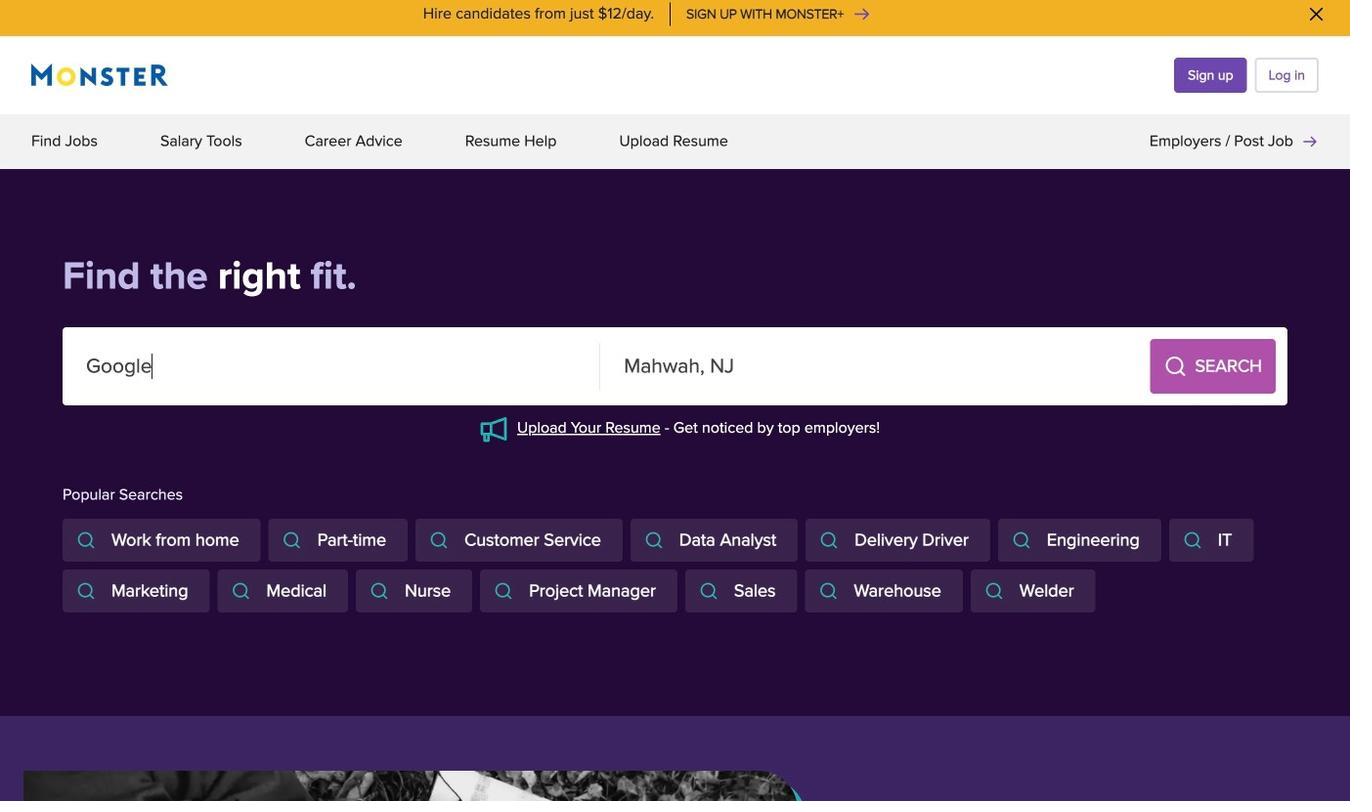 Task type: locate. For each thing, give the bounding box(es) containing it.
monster image
[[31, 64, 168, 87]]

Enter location or "remote" search field
[[600, 327, 1138, 406]]



Task type: describe. For each thing, give the bounding box(es) containing it.
Search jobs, keywords, companies search field
[[63, 327, 600, 406]]



Task type: vqa. For each thing, say whether or not it's contained in the screenshot.
Search jobs, keywords, companies search box
yes



